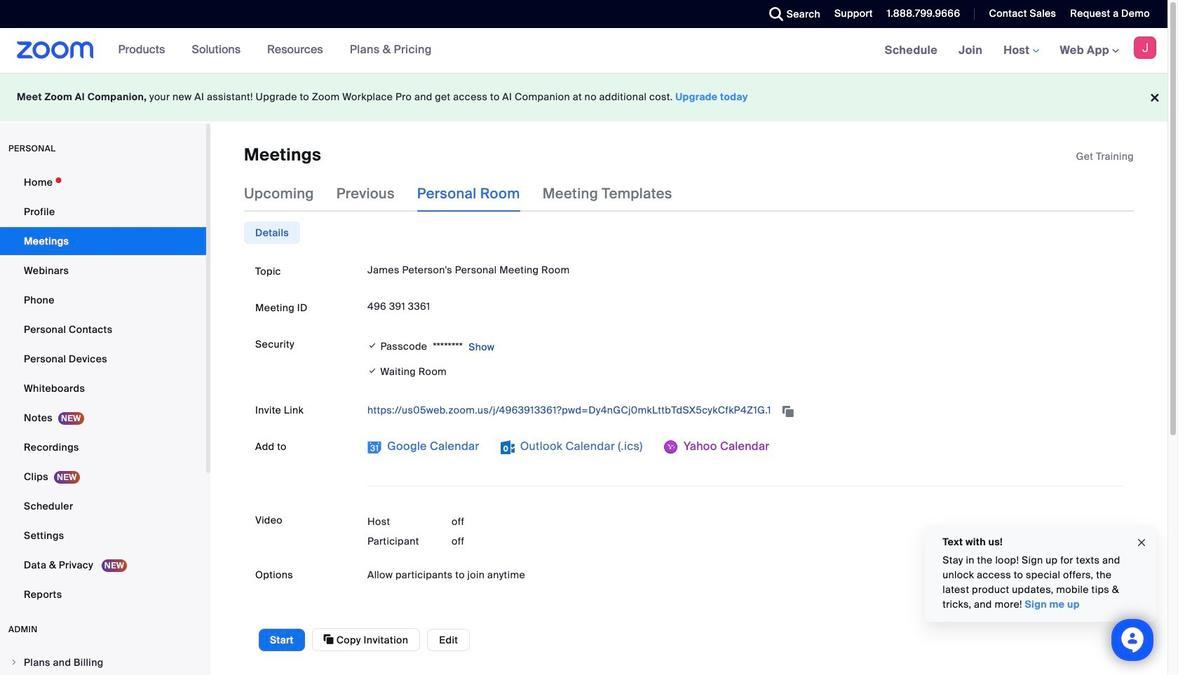 Task type: describe. For each thing, give the bounding box(es) containing it.
zoom logo image
[[17, 41, 94, 59]]

2 checked image from the top
[[368, 364, 378, 379]]

add to yahoo calendar image
[[664, 441, 678, 455]]

right image
[[10, 659, 18, 667]]

add to outlook calendar (.ics) image
[[501, 441, 515, 455]]

copy image
[[324, 634, 334, 646]]



Task type: locate. For each thing, give the bounding box(es) containing it.
0 vertical spatial checked image
[[368, 339, 378, 353]]

footer
[[0, 73, 1168, 121]]

copy url image
[[781, 407, 795, 416]]

checked image
[[368, 339, 378, 353], [368, 364, 378, 379]]

banner
[[0, 28, 1168, 74]]

meetings navigation
[[875, 28, 1168, 74]]

tab list
[[244, 222, 300, 244]]

add to google calendar image
[[368, 441, 382, 455]]

application
[[1077, 149, 1134, 163]]

tab
[[244, 222, 300, 244]]

personal menu menu
[[0, 168, 206, 610]]

product information navigation
[[108, 28, 443, 73]]

tabs of meeting tab list
[[244, 176, 695, 212]]

profile picture image
[[1134, 36, 1157, 59]]

menu item
[[0, 650, 206, 676]]

close image
[[1137, 535, 1148, 551]]

1 vertical spatial checked image
[[368, 364, 378, 379]]

1 checked image from the top
[[368, 339, 378, 353]]



Task type: vqa. For each thing, say whether or not it's contained in the screenshot.
banner
yes



